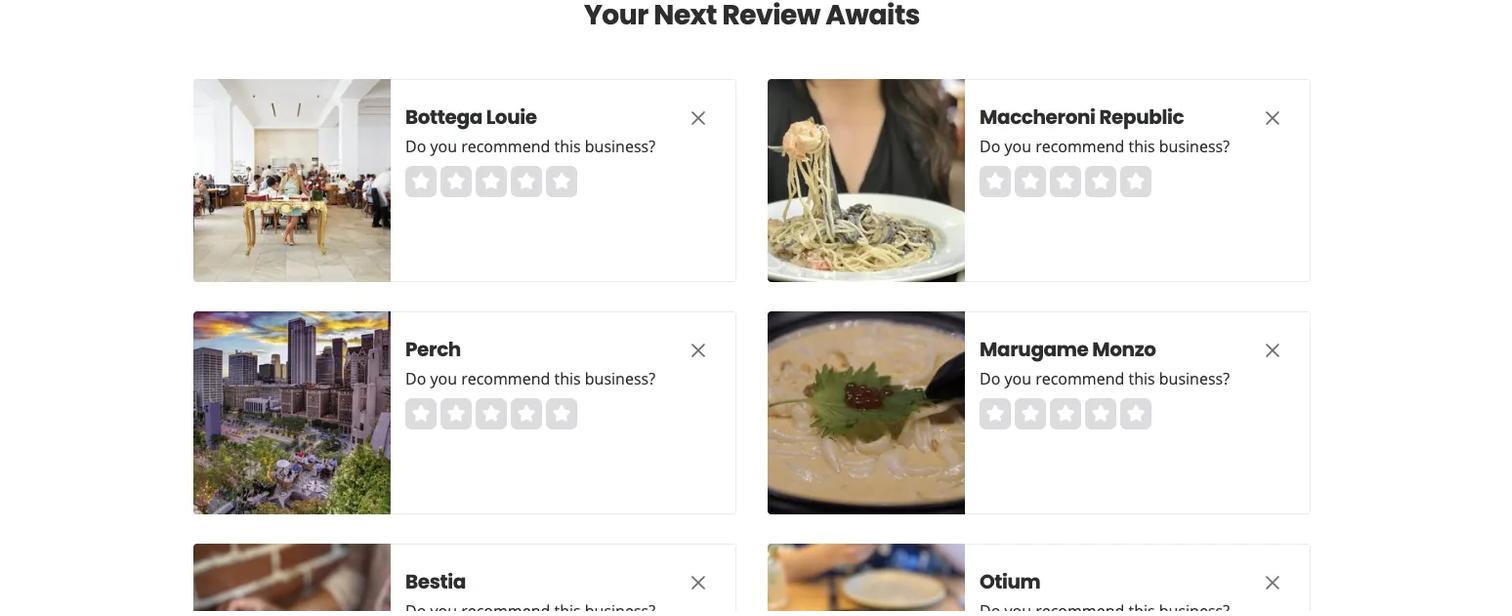 Task type: vqa. For each thing, say whether or not it's contained in the screenshot.
Fast
no



Task type: locate. For each thing, give the bounding box(es) containing it.
bottega
[[405, 104, 482, 131]]

recommend
[[461, 136, 550, 157], [1036, 136, 1125, 157], [461, 368, 550, 389], [1036, 368, 1125, 389]]

(no rating) image
[[405, 166, 577, 197], [980, 166, 1152, 197], [405, 399, 577, 430], [980, 399, 1152, 430]]

do for marugame monzo
[[980, 368, 1001, 389]]

marugame monzo
[[980, 336, 1156, 363]]

(no rating) image down marugame monzo
[[980, 399, 1152, 430]]

this for marugame monzo
[[1129, 368, 1155, 389]]

bottega louie
[[405, 104, 537, 131]]

monzo
[[1092, 336, 1156, 363]]

do down bottega
[[405, 136, 426, 157]]

rating element down maccheroni republic
[[980, 166, 1152, 197]]

business? down perch link
[[585, 368, 656, 389]]

do you recommend this business?
[[405, 136, 656, 157], [980, 136, 1230, 157], [405, 368, 656, 389], [980, 368, 1230, 389]]

recommend down marugame monzo
[[1036, 368, 1125, 389]]

(no rating) image for perch
[[405, 399, 577, 430]]

bottega louie link
[[405, 104, 650, 131]]

recommend down maccheroni republic
[[1036, 136, 1125, 157]]

this for bottega louie
[[554, 136, 581, 157]]

do
[[405, 136, 426, 157], [980, 136, 1001, 157], [405, 368, 426, 389], [980, 368, 1001, 389]]

this
[[554, 136, 581, 157], [1129, 136, 1155, 157], [554, 368, 581, 389], [1129, 368, 1155, 389]]

you for marugame monzo
[[1005, 368, 1032, 389]]

recommend down louie
[[461, 136, 550, 157]]

you for bottega louie
[[430, 136, 457, 157]]

you down the marugame at the right of page
[[1005, 368, 1032, 389]]

recommend for marugame monzo
[[1036, 368, 1125, 389]]

rating element down perch link
[[405, 399, 577, 430]]

marugame
[[980, 336, 1089, 363]]

you for perch
[[430, 368, 457, 389]]

marugame monzo link
[[980, 336, 1224, 363]]

you down perch
[[430, 368, 457, 389]]

do you recommend this business? down bottega louie link
[[405, 136, 656, 157]]

perch link
[[405, 336, 650, 363]]

rating element down bottega louie at left
[[405, 166, 577, 197]]

do for bottega louie
[[405, 136, 426, 157]]

this down monzo
[[1129, 368, 1155, 389]]

maccheroni republic link
[[980, 104, 1224, 131]]

you for maccheroni republic
[[1005, 136, 1032, 157]]

rating element
[[405, 166, 577, 197], [980, 166, 1152, 197], [405, 399, 577, 430], [980, 399, 1152, 430]]

perch
[[405, 336, 461, 363]]

do down maccheroni
[[980, 136, 1001, 157]]

recommend down perch link
[[461, 368, 550, 389]]

business? down bottega louie link
[[585, 136, 656, 157]]

bestia link
[[405, 569, 650, 596]]

rating element down marugame monzo
[[980, 399, 1152, 430]]

do you recommend this business? down maccheroni republic link
[[980, 136, 1230, 157]]

business?
[[585, 136, 656, 157], [1159, 136, 1230, 157], [585, 368, 656, 389], [1159, 368, 1230, 389]]

dismiss card image
[[1261, 107, 1285, 130], [687, 339, 710, 362], [1261, 339, 1285, 362], [687, 572, 710, 595], [1261, 572, 1285, 595]]

business? down republic
[[1159, 136, 1230, 157]]

dismiss card image
[[687, 107, 710, 130]]

dismiss card image for perch
[[687, 339, 710, 362]]

rating element for maccheroni republic
[[980, 166, 1152, 197]]

photo of perch image
[[193, 312, 391, 515]]

you down maccheroni
[[1005, 136, 1032, 157]]

do for perch
[[405, 368, 426, 389]]

do you recommend this business? down perch link
[[405, 368, 656, 389]]

do you recommend this business? down marugame monzo link
[[980, 368, 1230, 389]]

(no rating) image for marugame monzo
[[980, 399, 1152, 430]]

this down republic
[[1129, 136, 1155, 157]]

you
[[430, 136, 457, 157], [1005, 136, 1032, 157], [430, 368, 457, 389], [1005, 368, 1032, 389]]

(no rating) image down bottega louie at left
[[405, 166, 577, 197]]

business? down marugame monzo link
[[1159, 368, 1230, 389]]

do down the marugame at the right of page
[[980, 368, 1001, 389]]

bestia
[[405, 569, 466, 596]]

do down perch
[[405, 368, 426, 389]]

dismiss card image for otium
[[1261, 572, 1285, 595]]

(no rating) image down maccheroni republic
[[980, 166, 1152, 197]]

(no rating) image for bottega louie
[[405, 166, 577, 197]]

None radio
[[980, 166, 1011, 197], [1085, 166, 1117, 197], [1121, 166, 1152, 197], [405, 399, 437, 430], [441, 399, 472, 430], [476, 399, 507, 430], [980, 399, 1011, 430], [1015, 399, 1046, 430], [1085, 399, 1117, 430], [980, 166, 1011, 197], [1085, 166, 1117, 197], [1121, 166, 1152, 197], [405, 399, 437, 430], [441, 399, 472, 430], [476, 399, 507, 430], [980, 399, 1011, 430], [1015, 399, 1046, 430], [1085, 399, 1117, 430]]

photo of marugame monzo image
[[768, 312, 965, 515]]

this for maccheroni republic
[[1129, 136, 1155, 157]]

do you recommend this business? for maccheroni republic
[[980, 136, 1230, 157]]

this down perch link
[[554, 368, 581, 389]]

this down bottega louie link
[[554, 136, 581, 157]]

None radio
[[405, 166, 437, 197], [441, 166, 472, 197], [476, 166, 507, 197], [511, 166, 542, 197], [546, 166, 577, 197], [1015, 166, 1046, 197], [1050, 166, 1081, 197], [511, 399, 542, 430], [546, 399, 577, 430], [1050, 399, 1081, 430], [1121, 399, 1152, 430], [405, 166, 437, 197], [441, 166, 472, 197], [476, 166, 507, 197], [511, 166, 542, 197], [546, 166, 577, 197], [1015, 166, 1046, 197], [1050, 166, 1081, 197], [511, 399, 542, 430], [546, 399, 577, 430], [1050, 399, 1081, 430], [1121, 399, 1152, 430]]

you down bottega
[[430, 136, 457, 157]]

(no rating) image down perch link
[[405, 399, 577, 430]]



Task type: describe. For each thing, give the bounding box(es) containing it.
dismiss card image for bestia
[[687, 572, 710, 595]]

business? for marugame monzo
[[1159, 368, 1230, 389]]

business? for perch
[[585, 368, 656, 389]]

maccheroni
[[980, 104, 1096, 131]]

recommend for perch
[[461, 368, 550, 389]]

rating element for marugame monzo
[[980, 399, 1152, 430]]

otium
[[980, 569, 1041, 596]]

otium link
[[980, 569, 1224, 596]]

republic
[[1100, 104, 1184, 131]]

recommend for maccheroni republic
[[1036, 136, 1125, 157]]

photo of otium image
[[768, 544, 965, 612]]

rating element for perch
[[405, 399, 577, 430]]

dismiss card image for maccheroni republic
[[1261, 107, 1285, 130]]

recommend for bottega louie
[[461, 136, 550, 157]]

photo of maccheroni republic image
[[768, 79, 965, 282]]

do for maccheroni republic
[[980, 136, 1001, 157]]

rating element for bottega louie
[[405, 166, 577, 197]]

do you recommend this business? for bottega louie
[[405, 136, 656, 157]]

photo of bottega louie image
[[193, 79, 391, 282]]

business? for bottega louie
[[585, 136, 656, 157]]

maccheroni republic
[[980, 104, 1184, 131]]

business? for maccheroni republic
[[1159, 136, 1230, 157]]

do you recommend this business? for marugame monzo
[[980, 368, 1230, 389]]

this for perch
[[554, 368, 581, 389]]

photo of bestia image
[[193, 544, 391, 612]]

louie
[[486, 104, 537, 131]]

do you recommend this business? for perch
[[405, 368, 656, 389]]

dismiss card image for marugame monzo
[[1261, 339, 1285, 362]]

(no rating) image for maccheroni republic
[[980, 166, 1152, 197]]



